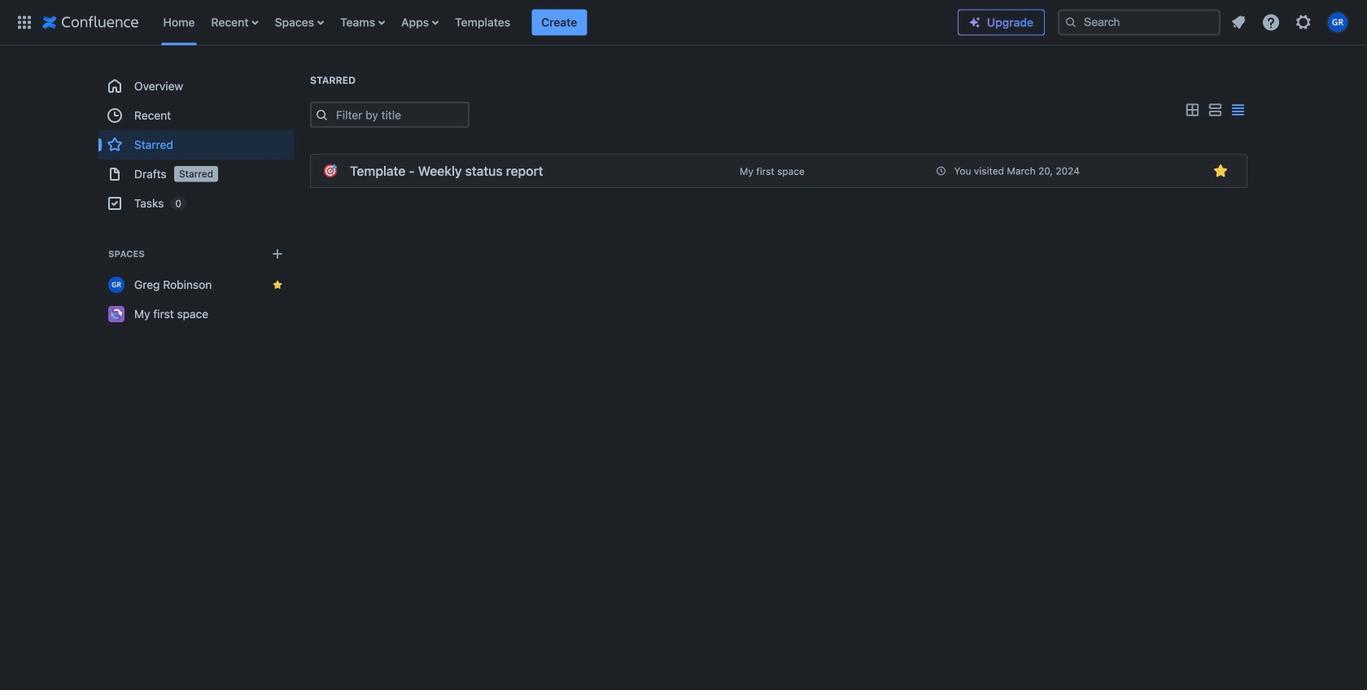 Task type: vqa. For each thing, say whether or not it's contained in the screenshot.
:dart: icon
yes



Task type: locate. For each thing, give the bounding box(es) containing it.
unstar this space image
[[271, 278, 284, 291]]

create a space image
[[268, 244, 287, 264]]

banner
[[0, 0, 1368, 46]]

search image
[[1065, 16, 1078, 29]]

0 horizontal spatial list
[[155, 0, 958, 45]]

None search field
[[1058, 9, 1221, 35]]

confluence image
[[42, 13, 139, 32], [42, 13, 139, 32]]

group
[[99, 72, 294, 218]]

list item inside global 'element'
[[532, 9, 587, 35]]

list item
[[532, 9, 587, 35]]

:dart: image
[[324, 164, 337, 177], [324, 164, 337, 177]]

Filter by title field
[[331, 103, 468, 126]]

1 horizontal spatial list
[[1225, 8, 1358, 37]]

list
[[155, 0, 958, 45], [1225, 8, 1358, 37]]



Task type: describe. For each thing, give the bounding box(es) containing it.
list image
[[1206, 100, 1225, 120]]

cards image
[[1183, 100, 1203, 120]]

help icon image
[[1262, 13, 1281, 32]]

premium image
[[969, 16, 982, 29]]

list for premium icon
[[1225, 8, 1358, 37]]

Search field
[[1058, 9, 1221, 35]]

global element
[[10, 0, 958, 45]]

list for appswitcher icon
[[155, 0, 958, 45]]

compact list image
[[1229, 100, 1248, 120]]

unstar image
[[1211, 161, 1231, 181]]

appswitcher icon image
[[15, 13, 34, 32]]

settings icon image
[[1295, 13, 1314, 32]]

notification icon image
[[1229, 13, 1249, 32]]



